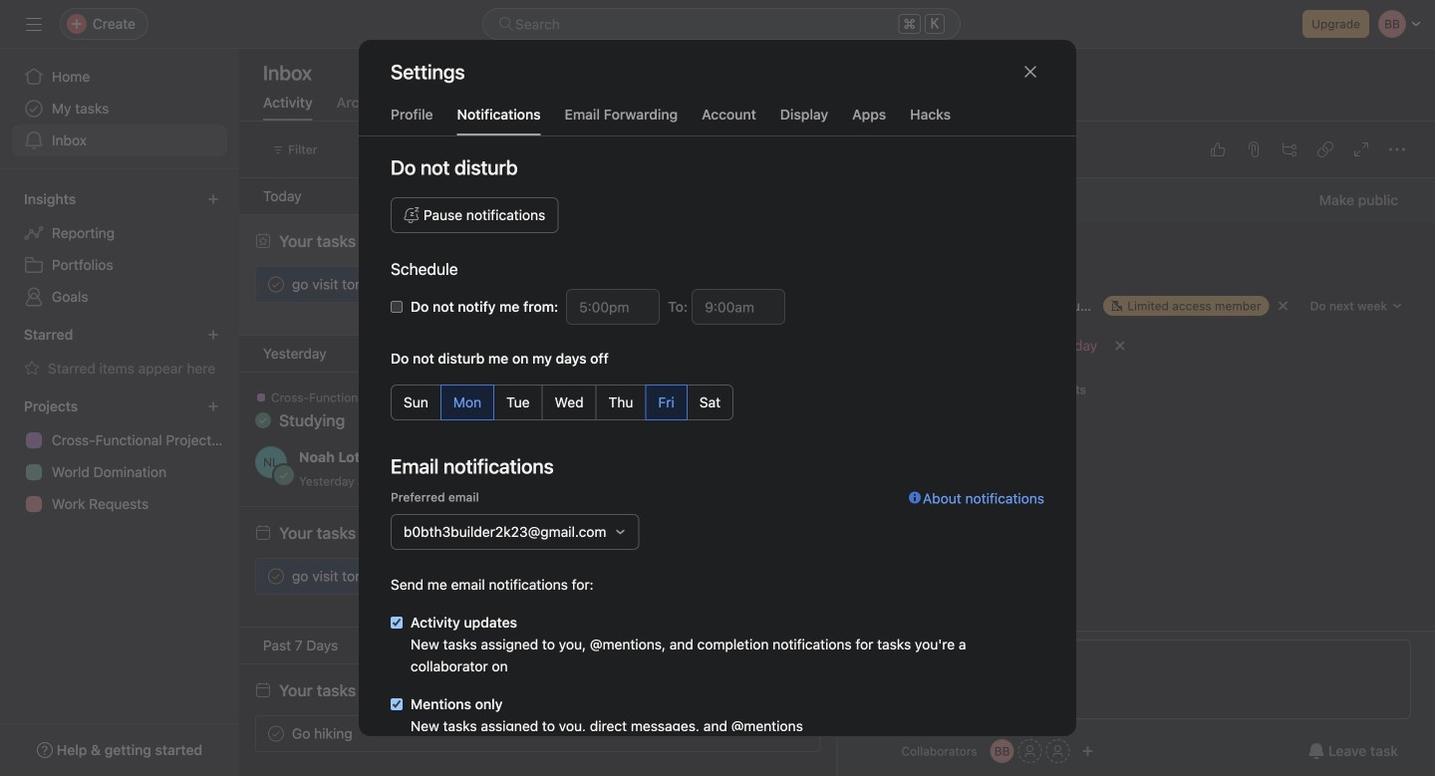 Task type: locate. For each thing, give the bounding box(es) containing it.
None text field
[[692, 289, 786, 325]]

mark complete image for 2nd mark complete option from the bottom
[[264, 565, 288, 589]]

mark complete checkbox down your tasks for mar 20, task element
[[264, 565, 288, 589]]

1 horizontal spatial open user profile image
[[862, 640, 894, 672]]

0 vertical spatial mark complete checkbox
[[264, 565, 288, 589]]

full screen image
[[1354, 142, 1370, 158]]

1 mark complete image from the top
[[264, 565, 288, 589]]

clear due date image
[[1115, 340, 1127, 352]]

insights element
[[0, 181, 239, 317]]

add or remove collaborators image
[[991, 740, 1015, 764]]

dialog
[[359, 40, 1077, 777]]

your tasks for mar 15, task element
[[279, 682, 435, 701]]

mark complete image down your tasks for mar 15, task element
[[264, 722, 288, 746]]

None text field
[[567, 289, 660, 325]]

Mark complete checkbox
[[264, 565, 288, 589], [264, 722, 288, 746]]

None checkbox
[[391, 301, 403, 313], [391, 617, 403, 629], [391, 301, 403, 313], [391, 617, 403, 629]]

0 vertical spatial open user profile image
[[255, 447, 287, 479]]

your tasks for today, task element
[[279, 232, 427, 251]]

2 mark complete image from the top
[[264, 722, 288, 746]]

mark complete image down your tasks for mar 20, task element
[[264, 565, 288, 589]]

remove assignee image
[[1278, 300, 1290, 312]]

1 vertical spatial mark complete image
[[264, 722, 288, 746]]

1 vertical spatial mark complete checkbox
[[264, 722, 288, 746]]

0 vertical spatial mark complete image
[[264, 565, 288, 589]]

mark complete image
[[264, 565, 288, 589], [264, 722, 288, 746]]

copy task link image
[[1318, 142, 1334, 158]]

mark complete checkbox down your tasks for mar 15, task element
[[264, 722, 288, 746]]

None checkbox
[[391, 699, 403, 711]]

2 mark complete checkbox from the top
[[264, 722, 288, 746]]

open user profile image
[[255, 447, 287, 479], [862, 640, 894, 672]]

main content
[[838, 179, 1436, 777]]

projects element
[[0, 389, 239, 525]]

starred element
[[0, 317, 239, 389]]

0 likes. click to like this task image
[[1211, 142, 1227, 158]]

0 horizontal spatial open user profile image
[[255, 447, 287, 479]]



Task type: describe. For each thing, give the bounding box(es) containing it.
mark complete image
[[264, 273, 288, 297]]

Task Name text field
[[848, 234, 1412, 280]]

1 mark complete checkbox from the top
[[264, 565, 288, 589]]

1 vertical spatial open user profile image
[[862, 640, 894, 672]]

add or remove collaborators image
[[1083, 746, 1095, 758]]

mark complete image for 2nd mark complete option from the top
[[264, 722, 288, 746]]

your tasks for mar 20, task element
[[279, 524, 437, 543]]

Mark complete checkbox
[[264, 273, 288, 297]]

global element
[[0, 49, 239, 169]]

hide sidebar image
[[26, 16, 42, 32]]

go visit tomy dialog
[[838, 122, 1436, 777]]

close this dialog image
[[1023, 64, 1039, 80]]

add subtask image
[[1282, 142, 1298, 158]]

settings tab list
[[359, 104, 1077, 137]]



Task type: vqa. For each thing, say whether or not it's contained in the screenshot.
Comments
no



